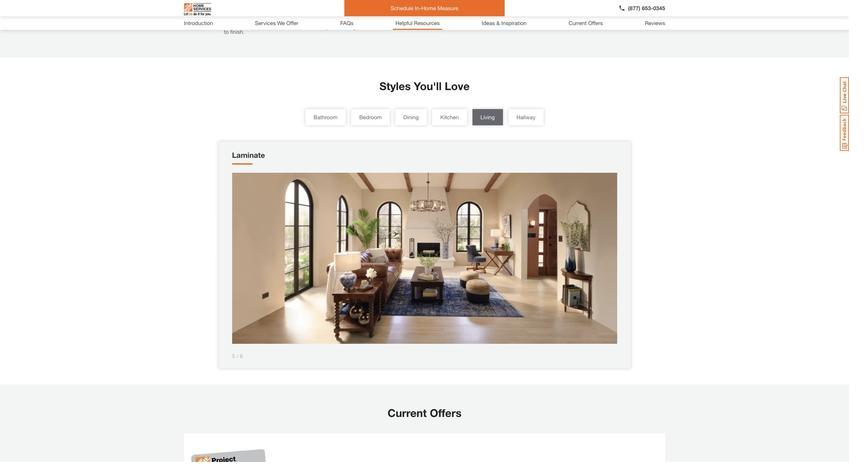 Task type: vqa. For each thing, say whether or not it's contained in the screenshot.
Do it for you logo
yes



Task type: describe. For each thing, give the bounding box(es) containing it.
apply now link
[[588, 16, 613, 22]]

.
[[613, 16, 615, 22]]

now
[[603, 16, 613, 22]]

live chat image
[[840, 77, 849, 114]]

0 vertical spatial offers
[[588, 20, 603, 26]]

do it for you logo image
[[184, 0, 211, 19]]

hallway
[[516, 114, 535, 120]]

services we offer
[[255, 20, 298, 26]]

love
[[445, 80, 470, 93]]

introduction
[[184, 20, 213, 26]]

bedroom button
[[351, 109, 390, 125]]

schedule
[[391, 5, 413, 11]]

measure
[[437, 5, 458, 11]]

you'll
[[414, 80, 442, 93]]

ideas & inspiration
[[482, 20, 527, 26]]

in-
[[415, 5, 421, 11]]

styles you'll love
[[379, 80, 470, 93]]

infopod images - living space/laminate - image image
[[232, 173, 617, 344]]

offer
[[286, 20, 298, 26]]

hd credit cards; orange credit card icon image
[[184, 434, 302, 462]]

home
[[421, 5, 436, 11]]

apply
[[588, 16, 602, 22]]

0 horizontal spatial current
[[388, 407, 427, 420]]

resources
[[414, 20, 440, 26]]

feedback link image
[[840, 115, 849, 151]]

inspiration
[[501, 20, 527, 26]]

653-
[[642, 5, 653, 11]]

bedroom
[[359, 114, 382, 120]]

6
[[240, 353, 243, 359]]

(877)
[[628, 5, 640, 11]]



Task type: locate. For each thing, give the bounding box(es) containing it.
we
[[277, 20, 285, 26]]

schedule in-home measure button
[[344, 0, 505, 16]]

0 horizontal spatial offers
[[430, 407, 461, 420]]

helpful resources
[[395, 20, 440, 26]]

0 horizontal spatial current offers
[[388, 407, 461, 420]]

reviews
[[645, 20, 665, 26]]

kitchen
[[440, 114, 459, 120]]

0 vertical spatial current
[[569, 20, 587, 26]]

apply now .
[[588, 16, 615, 22]]

living button
[[472, 109, 503, 125]]

dining
[[403, 114, 419, 120]]

bathroom button
[[305, 109, 346, 125]]

1 vertical spatial current
[[388, 407, 427, 420]]

1 vertical spatial current offers
[[388, 407, 461, 420]]

1 horizontal spatial offers
[[588, 20, 603, 26]]

helpful
[[395, 20, 412, 26]]

1 horizontal spatial current offers
[[569, 20, 603, 26]]

kitchen button
[[432, 109, 467, 125]]

&
[[496, 20, 500, 26]]

ideas
[[482, 20, 495, 26]]

offers
[[588, 20, 603, 26], [430, 407, 461, 420]]

1 vertical spatial offers
[[430, 407, 461, 420]]

5 / 6
[[232, 353, 243, 359]]

laminate
[[232, 151, 265, 160]]

current offers
[[569, 20, 603, 26], [388, 407, 461, 420]]

faqs
[[340, 20, 353, 26]]

dining button
[[395, 109, 427, 125]]

0 vertical spatial current offers
[[569, 20, 603, 26]]

services
[[255, 20, 276, 26]]

/
[[237, 353, 238, 359]]

current
[[569, 20, 587, 26], [388, 407, 427, 420]]

bathroom
[[314, 114, 338, 120]]

(877) 653-0345 link
[[619, 4, 665, 12]]

schedule in-home measure
[[391, 5, 458, 11]]

1 horizontal spatial current
[[569, 20, 587, 26]]

living
[[480, 114, 495, 120]]

0345
[[653, 5, 665, 11]]

(877) 653-0345
[[628, 5, 665, 11]]

hallway button
[[508, 109, 544, 125]]

styles
[[379, 80, 411, 93]]

5
[[232, 353, 235, 359]]



